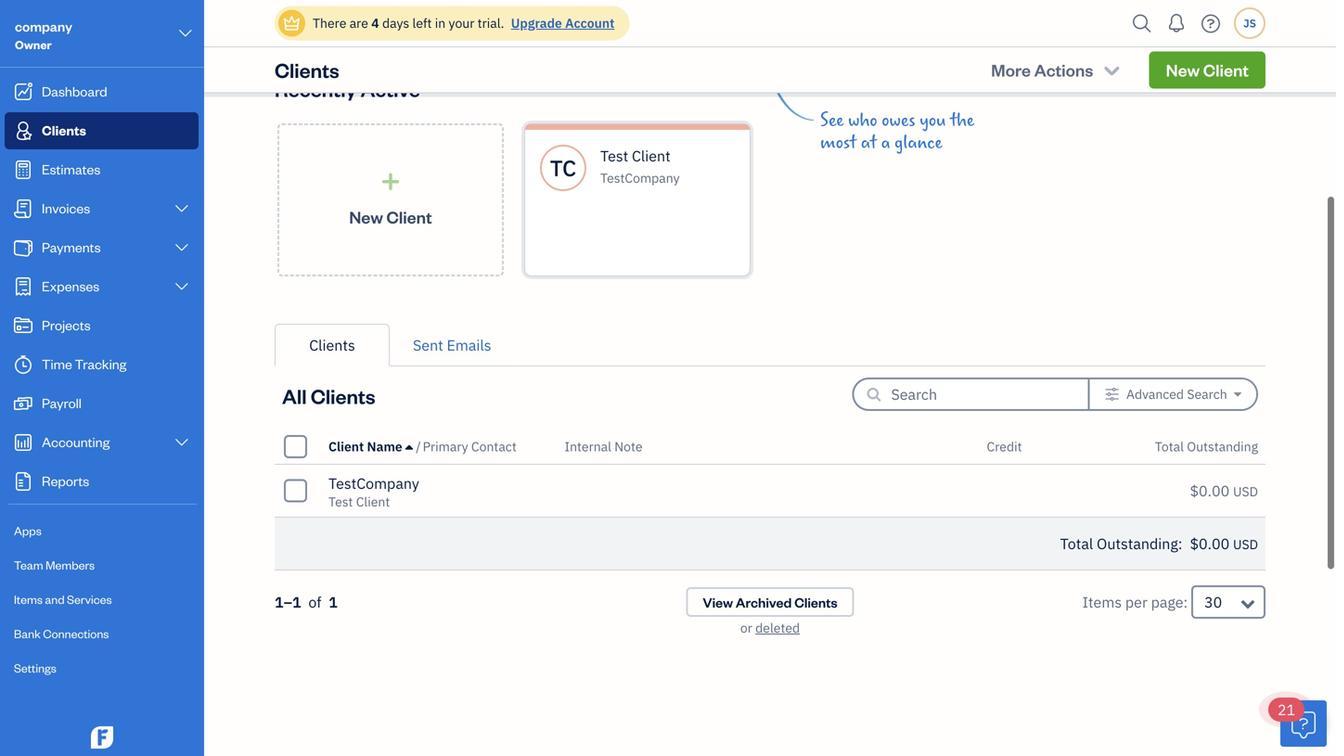 Task type: vqa. For each thing, say whether or not it's contained in the screenshot.
Actions
yes



Task type: locate. For each thing, give the bounding box(es) containing it.
1 vertical spatial total
[[1060, 534, 1093, 554]]

1 vertical spatial testcompany
[[329, 474, 419, 493]]

items
[[14, 592, 43, 607], [1083, 593, 1122, 612]]

client
[[1203, 59, 1249, 81], [632, 146, 671, 166], [386, 206, 432, 228], [329, 438, 364, 455], [356, 493, 390, 510]]

outstanding up $0.00 usd on the right
[[1187, 438, 1258, 455]]

accounting
[[42, 433, 110, 451]]

emails
[[447, 335, 491, 355]]

credit link
[[987, 438, 1022, 455]]

team members
[[14, 557, 95, 573]]

outstanding for total outstanding
[[1187, 438, 1258, 455]]

deleted
[[756, 619, 800, 637]]

apps
[[14, 523, 42, 538]]

expenses
[[42, 277, 100, 295]]

total
[[714, 31, 744, 51]]

2 $0.00 from the top
[[1190, 534, 1230, 554]]

0 vertical spatial chevron large down image
[[173, 201, 190, 216]]

1 vertical spatial clients link
[[275, 324, 390, 367]]

dashboard
[[42, 82, 107, 100]]

total for total outstanding : $0.00 usd
[[1060, 534, 1093, 554]]

note
[[615, 438, 643, 455]]

0 vertical spatial clients link
[[5, 112, 199, 149]]

chevron large down image for payments
[[173, 240, 190, 255]]

active
[[361, 76, 420, 102]]

0 horizontal spatial new client link
[[277, 123, 504, 277]]

overdue
[[408, 31, 462, 51]]

1 horizontal spatial clients link
[[275, 324, 390, 367]]

1 usd from the top
[[1233, 483, 1258, 500]]

test right the tc
[[600, 146, 628, 166]]

1 horizontal spatial new client link
[[1149, 51, 1266, 88]]

advanced search
[[1127, 386, 1227, 403]]

new client down "go to help" image
[[1166, 59, 1249, 81]]

new down notifications image
[[1166, 59, 1200, 81]]

1 vertical spatial test
[[329, 493, 353, 510]]

0 vertical spatial total
[[1155, 438, 1184, 455]]

sent emails link
[[390, 324, 515, 367]]

$0.00 right ':'
[[1190, 534, 1230, 554]]

recently active
[[275, 76, 420, 102]]

$0.00 usd
[[1190, 481, 1258, 501]]

advanced search button
[[1090, 380, 1256, 409]]

invoices
[[42, 199, 90, 217]]

name
[[367, 438, 402, 455]]

total outstanding
[[1155, 438, 1258, 455]]

1 vertical spatial new client link
[[277, 123, 504, 277]]

clients link
[[5, 112, 199, 149], [275, 324, 390, 367]]

total up items per page:
[[1060, 534, 1093, 554]]

0 horizontal spatial items
[[14, 592, 43, 607]]

testcompany down client name link
[[329, 474, 419, 493]]

outstanding
[[1187, 438, 1258, 455], [1097, 534, 1178, 554]]

0 vertical spatial test
[[600, 146, 628, 166]]

0 horizontal spatial new client
[[349, 206, 432, 228]]

at
[[861, 133, 877, 153]]

team members link
[[5, 549, 199, 582]]

timer image
[[12, 355, 34, 374]]

0 vertical spatial $0.00
[[1190, 481, 1230, 501]]

0 horizontal spatial new
[[349, 206, 383, 228]]

$0.00
[[1190, 481, 1230, 501], [1190, 534, 1230, 554]]

your
[[449, 14, 475, 32]]

1 vertical spatial outstanding
[[1097, 534, 1178, 554]]

1 horizontal spatial test
[[600, 146, 628, 166]]

resource center badge image
[[1281, 701, 1327, 747]]

clients up 'estimates'
[[42, 121, 86, 139]]

client down client name link
[[356, 493, 390, 510]]

3 chevron large down image from the top
[[173, 435, 190, 450]]

client name link
[[329, 438, 416, 455]]

testcompany
[[600, 169, 680, 187], [329, 474, 419, 493]]

$0.00 down total outstanding
[[1190, 481, 1230, 501]]

time
[[42, 355, 72, 373]]

more actions
[[991, 59, 1093, 81]]

items inside main element
[[14, 592, 43, 607]]

testcompany right the tc
[[600, 169, 680, 187]]

items left per
[[1083, 593, 1122, 612]]

glance
[[895, 133, 943, 153]]

primary contact link
[[423, 438, 517, 455]]

chevron large down image inside payments link
[[173, 240, 190, 255]]

usd down total outstanding link
[[1233, 483, 1258, 500]]

credit
[[987, 438, 1022, 455]]

clients link up all clients
[[275, 324, 390, 367]]

invoice image
[[12, 200, 34, 218]]

reports link
[[5, 463, 199, 500]]

clients up deleted link
[[795, 593, 838, 611]]

1 vertical spatial new
[[349, 206, 383, 228]]

per
[[1126, 593, 1148, 612]]

0 vertical spatial usd
[[1233, 483, 1258, 500]]

company
[[15, 17, 72, 35]]

client right the tc
[[632, 146, 671, 166]]

hide recently active cards image
[[1240, 86, 1261, 107]]

clients inside main element
[[42, 121, 86, 139]]

4
[[371, 14, 379, 32]]

all clients
[[282, 383, 375, 409]]

30
[[1205, 593, 1222, 612]]

0 vertical spatial new
[[1166, 59, 1200, 81]]

in
[[435, 14, 446, 32], [1082, 31, 1094, 51]]

1 horizontal spatial new
[[1166, 59, 1200, 81]]

all
[[282, 383, 307, 409]]

total down advanced search dropdown button
[[1155, 438, 1184, 455]]

chevron large down image
[[177, 22, 194, 45], [173, 279, 190, 294]]

0 vertical spatial new client
[[1166, 59, 1249, 81]]

1 horizontal spatial new client
[[1166, 59, 1249, 81]]

1 vertical spatial usd
[[1233, 536, 1258, 553]]

of
[[308, 593, 321, 612]]

test inside the testcompany test client
[[329, 493, 353, 510]]

main element
[[0, 0, 251, 756]]

deleted link
[[756, 619, 800, 637]]

new down plus image
[[349, 206, 383, 228]]

draft
[[1097, 31, 1129, 51]]

test down client name
[[329, 493, 353, 510]]

2 usd from the top
[[1233, 536, 1258, 553]]

1 horizontal spatial items
[[1083, 593, 1122, 612]]

0 vertical spatial outstanding
[[1187, 438, 1258, 455]]

1 horizontal spatial total
[[1155, 438, 1184, 455]]

1 vertical spatial $0.00
[[1190, 534, 1230, 554]]

clients link up estimates link
[[5, 112, 199, 149]]

new client down plus image
[[349, 206, 432, 228]]

chevron large down image
[[173, 201, 190, 216], [173, 240, 190, 255], [173, 435, 190, 450]]

account
[[565, 14, 615, 32]]

client down plus image
[[386, 206, 432, 228]]

see
[[820, 110, 844, 131]]

company owner
[[15, 17, 72, 52]]

reports
[[42, 472, 89, 490]]

primary
[[423, 438, 468, 455]]

1 horizontal spatial outstanding
[[1187, 438, 1258, 455]]

2 vertical spatial chevron large down image
[[173, 435, 190, 450]]

2 chevron large down image from the top
[[173, 240, 190, 255]]

chevrondown image
[[1101, 60, 1123, 79]]

0 horizontal spatial test
[[329, 493, 353, 510]]

settings image
[[1105, 387, 1120, 402]]

in left draft
[[1082, 31, 1094, 51]]

clients down "crown" icon
[[275, 56, 339, 83]]

search image
[[1127, 10, 1157, 38]]

left
[[413, 14, 432, 32]]

outstanding up per
[[1097, 534, 1178, 554]]

settings link
[[5, 652, 199, 685]]

1 vertical spatial chevron large down image
[[173, 279, 190, 294]]

outstanding for total outstanding : $0.00 usd
[[1097, 534, 1178, 554]]

usd inside $0.00 usd
[[1233, 483, 1258, 500]]

tc
[[550, 154, 577, 182]]

items for items per page:
[[1083, 593, 1122, 612]]

0 horizontal spatial total
[[1060, 534, 1093, 554]]

notifications image
[[1162, 5, 1192, 42]]

expenses link
[[5, 268, 199, 305]]

clients
[[275, 56, 339, 83], [42, 121, 86, 139], [309, 335, 355, 355], [311, 383, 375, 409], [795, 593, 838, 611]]

client inside 'test client testcompany'
[[632, 146, 671, 166]]

team
[[14, 557, 43, 573]]

time tracking
[[42, 355, 127, 373]]

1 vertical spatial chevron large down image
[[173, 240, 190, 255]]

chevron large down image up expenses link
[[173, 240, 190, 255]]

payroll
[[42, 394, 82, 412]]

usd down $0.00 usd on the right
[[1233, 536, 1258, 553]]

in right left
[[435, 14, 446, 32]]

chevron large down image up payments link
[[173, 201, 190, 216]]

new
[[1166, 59, 1200, 81], [349, 206, 383, 228]]

0 horizontal spatial outstanding
[[1097, 534, 1178, 554]]

chevron large down image inside the invoices link
[[173, 201, 190, 216]]

1 chevron large down image from the top
[[173, 201, 190, 216]]

client inside the testcompany test client
[[356, 493, 390, 510]]

items left and in the left bottom of the page
[[14, 592, 43, 607]]

money image
[[12, 394, 34, 413]]

1 horizontal spatial testcompany
[[600, 169, 680, 187]]

estimate image
[[12, 161, 34, 179]]

client image
[[12, 122, 34, 140]]

test
[[600, 146, 628, 166], [329, 493, 353, 510]]

chevron large down image up reports 'link'
[[173, 435, 190, 450]]

test client testcompany
[[600, 146, 680, 187]]



Task type: describe. For each thing, give the bounding box(es) containing it.
trial.
[[478, 14, 504, 32]]

caretup image
[[406, 439, 413, 454]]

estimates link
[[5, 151, 199, 188]]

0 horizontal spatial testcompany
[[329, 474, 419, 493]]

days
[[382, 14, 409, 32]]

owes
[[882, 110, 916, 131]]

1–1 of 1
[[275, 593, 338, 612]]

the
[[950, 110, 974, 131]]

total outstanding link
[[1155, 438, 1258, 455]]

projects link
[[5, 307, 199, 344]]

caretdown image
[[1234, 387, 1242, 402]]

1 $0.00 from the top
[[1190, 481, 1230, 501]]

total for total outstanding
[[1155, 438, 1184, 455]]

total outstanding : $0.00 usd
[[1060, 534, 1258, 554]]

clients inside view archived clients or deleted
[[795, 593, 838, 611]]

a
[[881, 133, 890, 153]]

chart image
[[12, 433, 34, 452]]

Search text field
[[891, 380, 1058, 409]]

payroll link
[[5, 385, 199, 422]]

search
[[1187, 386, 1227, 403]]

chevron large down image inside expenses link
[[173, 279, 190, 294]]

view
[[703, 593, 733, 611]]

1 horizontal spatial in
[[1082, 31, 1094, 51]]

client up hide recently active cards icon
[[1203, 59, 1249, 81]]

owner
[[15, 37, 52, 52]]

there
[[313, 14, 347, 32]]

actions
[[1034, 59, 1093, 81]]

/
[[416, 438, 421, 455]]

dashboard image
[[12, 83, 34, 101]]

dashboard link
[[5, 73, 199, 110]]

0 vertical spatial chevron large down image
[[177, 22, 194, 45]]

total outstanding
[[714, 31, 827, 51]]

total outstanding link
[[610, 0, 930, 52]]

see who owes you the most at a glance
[[820, 110, 974, 153]]

view archived clients or deleted
[[703, 593, 838, 637]]

1
[[329, 593, 338, 612]]

1 vertical spatial new client
[[349, 206, 432, 228]]

clients right all
[[311, 383, 375, 409]]

payment image
[[12, 238, 34, 257]]

js
[[1244, 16, 1256, 31]]

overdue link
[[275, 0, 595, 52]]

archived
[[736, 593, 792, 611]]

testcompany test client
[[329, 474, 419, 510]]

21
[[1278, 700, 1296, 720]]

or
[[740, 619, 752, 637]]

chevron large down image for accounting
[[173, 435, 190, 450]]

you
[[920, 110, 946, 131]]

clients up all clients
[[309, 335, 355, 355]]

page:
[[1151, 593, 1188, 612]]

contact
[[471, 438, 517, 455]]

payments
[[42, 238, 101, 256]]

0 horizontal spatial clients link
[[5, 112, 199, 149]]

time tracking link
[[5, 346, 199, 383]]

usd inside "total outstanding : $0.00 usd"
[[1233, 536, 1258, 553]]

apps link
[[5, 515, 199, 548]]

invoices link
[[5, 190, 199, 227]]

advanced
[[1127, 386, 1184, 403]]

sent
[[413, 335, 443, 355]]

expense image
[[12, 277, 34, 296]]

connections
[[43, 626, 109, 641]]

:
[[1178, 534, 1183, 554]]

recently
[[275, 76, 357, 102]]

settings
[[14, 660, 56, 676]]

upgrade
[[511, 14, 562, 32]]

0 horizontal spatial in
[[435, 14, 446, 32]]

js button
[[1234, 7, 1266, 39]]

crown image
[[282, 13, 302, 33]]

outstanding
[[748, 31, 827, 51]]

services
[[67, 592, 112, 607]]

client left name
[[329, 438, 364, 455]]

items per page:
[[1083, 593, 1188, 612]]

payments link
[[5, 229, 199, 266]]

report image
[[12, 472, 34, 491]]

Items per page: field
[[1192, 586, 1266, 619]]

members
[[46, 557, 95, 573]]

chevron large down image for invoices
[[173, 201, 190, 216]]

bank connections
[[14, 626, 109, 641]]

bank
[[14, 626, 41, 641]]

project image
[[12, 316, 34, 335]]

sent emails
[[413, 335, 491, 355]]

21 button
[[1269, 698, 1327, 747]]

internal
[[565, 438, 612, 455]]

primary contact
[[423, 438, 517, 455]]

more
[[991, 59, 1031, 81]]

plus image
[[380, 172, 401, 191]]

items and services
[[14, 592, 112, 607]]

go to help image
[[1196, 10, 1226, 38]]

test inside 'test client testcompany'
[[600, 146, 628, 166]]

0 vertical spatial testcompany
[[600, 169, 680, 187]]

freshbooks image
[[87, 727, 117, 749]]

tracking
[[75, 355, 127, 373]]

there are 4 days left in your trial. upgrade account
[[313, 14, 615, 32]]

who
[[848, 110, 878, 131]]

items for items and services
[[14, 592, 43, 607]]

accounting link
[[5, 424, 199, 461]]

projects
[[42, 316, 91, 334]]

estimates
[[42, 160, 101, 178]]

are
[[350, 14, 368, 32]]

most
[[820, 133, 857, 153]]

in draft link
[[945, 0, 1266, 52]]

client name
[[329, 438, 402, 455]]

0 vertical spatial new client link
[[1149, 51, 1266, 88]]

bank connections link
[[5, 618, 199, 651]]

more actions button
[[975, 51, 1138, 89]]

view archived clients link
[[686, 587, 854, 617]]



